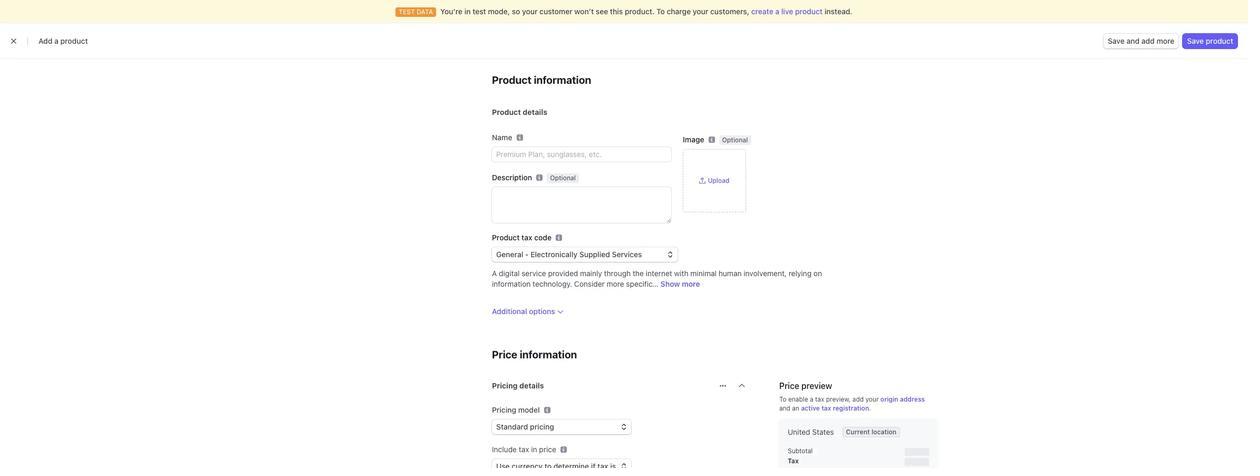 Task type: vqa. For each thing, say whether or not it's contained in the screenshot.
Pricing model Pricing
yes



Task type: describe. For each thing, give the bounding box(es) containing it.
save product button
[[1184, 34, 1238, 49]]

0 horizontal spatial product
[[60, 36, 88, 45]]

supplied
[[580, 250, 610, 259]]

general - electronically supplied services button
[[492, 247, 678, 262]]

to inside price preview to enable a tax preview, add your origin address and an active tax registration .
[[780, 396, 787, 404]]

price
[[539, 445, 556, 454]]

a
[[492, 269, 497, 278]]

save for save and add more
[[1108, 36, 1125, 45]]

show more
[[661, 280, 700, 289]]

service
[[522, 269, 546, 278]]

0 vertical spatial to
[[657, 7, 665, 16]]

save product
[[1188, 36, 1234, 45]]

consider
[[574, 280, 605, 289]]

price preview to enable a tax preview, add your origin address and an active tax registration .
[[780, 381, 925, 413]]

tax left code
[[522, 233, 533, 242]]

add inside 'button'
[[1142, 36, 1155, 45]]

options
[[529, 307, 555, 316]]

additional options button
[[492, 307, 564, 317]]

instead.
[[825, 7, 853, 16]]

save and add more button
[[1104, 34, 1179, 49]]

location
[[872, 428, 897, 436]]

current location
[[847, 428, 897, 436]]

live
[[782, 7, 794, 16]]

involvement,
[[744, 269, 787, 278]]

subtotal
[[788, 447, 813, 455]]

states
[[813, 428, 834, 437]]

name
[[492, 133, 513, 142]]

united
[[788, 428, 811, 437]]

on
[[814, 269, 822, 278]]

details for product details
[[523, 108, 548, 117]]

save and add more
[[1108, 36, 1175, 45]]

general
[[496, 250, 524, 259]]

information for product
[[534, 74, 592, 86]]

create a live product button
[[752, 6, 823, 17]]

tax right include
[[519, 445, 529, 454]]

.
[[870, 405, 871, 413]]

pricing model
[[492, 406, 540, 415]]

information for price
[[520, 349, 577, 361]]

price information
[[492, 349, 577, 361]]

tax
[[788, 457, 799, 465]]

charge
[[667, 7, 691, 16]]

pricing for pricing details
[[492, 381, 518, 390]]

the
[[633, 269, 644, 278]]

a digital service provided mainly through the internet with minimal human involvement, relying on information technology. consider more specific…
[[492, 269, 822, 289]]

services
[[612, 250, 642, 259]]

won't
[[575, 7, 594, 16]]

products
[[200, 59, 262, 76]]

0 vertical spatial a
[[776, 7, 780, 16]]

include tax in price
[[492, 445, 556, 454]]

preview
[[802, 381, 833, 391]]

tax up active
[[816, 396, 825, 404]]

tax down preview,
[[822, 405, 832, 413]]

Search… search field
[[484, 5, 743, 18]]

origin address link
[[881, 396, 925, 404]]

active tax registration link
[[802, 405, 870, 413]]

mainly
[[580, 269, 602, 278]]

technology.
[[533, 280, 572, 289]]

and inside "save and add more" 'button'
[[1127, 36, 1140, 45]]

1 horizontal spatial product
[[796, 7, 823, 16]]

you're
[[441, 7, 463, 16]]

origin
[[881, 396, 899, 404]]

specific…
[[626, 280, 659, 289]]

include
[[492, 445, 517, 454]]

a inside price preview to enable a tax preview, add your origin address and an active tax registration .
[[810, 396, 814, 404]]

registration
[[833, 405, 870, 413]]

upload button
[[700, 177, 730, 185]]



Task type: locate. For each thing, give the bounding box(es) containing it.
optional right image
[[723, 136, 748, 144]]

1 horizontal spatial more
[[682, 280, 700, 289]]

1 vertical spatial a
[[54, 36, 59, 45]]

tab list
[[200, 78, 1028, 98]]

0 vertical spatial price
[[492, 349, 518, 361]]

a
[[776, 7, 780, 16], [54, 36, 59, 45], [810, 396, 814, 404]]

1 product from the top
[[492, 74, 532, 86]]

image
[[683, 135, 705, 144]]

1 horizontal spatial add
[[1142, 36, 1155, 45]]

your up .
[[866, 396, 879, 404]]

pricing left model
[[492, 406, 517, 415]]

0 vertical spatial and
[[1127, 36, 1140, 45]]

-
[[525, 250, 529, 259]]

pricing up pricing model
[[492, 381, 518, 390]]

pricing inside button
[[492, 381, 518, 390]]

in left test
[[465, 7, 471, 16]]

product details
[[492, 108, 548, 117]]

this
[[610, 7, 623, 16]]

price
[[492, 349, 518, 361], [780, 381, 800, 391]]

human
[[719, 269, 742, 278]]

to left enable
[[780, 396, 787, 404]]

price up enable
[[780, 381, 800, 391]]

your right charge
[[693, 7, 709, 16]]

0 vertical spatial details
[[523, 108, 548, 117]]

0 vertical spatial pricing
[[492, 381, 518, 390]]

1 vertical spatial price
[[780, 381, 800, 391]]

product inside the save product button
[[1206, 36, 1234, 45]]

provided
[[548, 269, 578, 278]]

product up name
[[492, 108, 521, 117]]

1 pricing from the top
[[492, 381, 518, 390]]

a up active
[[810, 396, 814, 404]]

and
[[1127, 36, 1140, 45], [780, 405, 791, 413]]

address
[[900, 396, 925, 404]]

through
[[604, 269, 631, 278]]

a right add
[[54, 36, 59, 45]]

1 vertical spatial to
[[780, 396, 787, 404]]

0 horizontal spatial save
[[1108, 36, 1125, 45]]

price inside price preview to enable a tax preview, add your origin address and an active tax registration .
[[780, 381, 800, 391]]

your right so
[[522, 7, 538, 16]]

with
[[675, 269, 689, 278]]

info element
[[544, 407, 551, 414]]

2 horizontal spatial more
[[1157, 36, 1175, 45]]

model
[[518, 406, 540, 415]]

mode,
[[488, 7, 510, 16]]

0 vertical spatial in
[[465, 7, 471, 16]]

save inside button
[[1188, 36, 1205, 45]]

additional
[[492, 307, 527, 316]]

add
[[39, 36, 52, 45]]

united states
[[788, 428, 834, 437]]

Premium Plan, sunglasses, etc. text field
[[492, 147, 672, 162]]

an
[[793, 405, 800, 413]]

0 horizontal spatial to
[[657, 7, 665, 16]]

pricing details
[[492, 381, 544, 390]]

create
[[752, 7, 774, 16]]

1 horizontal spatial a
[[776, 7, 780, 16]]

your inside price preview to enable a tax preview, add your origin address and an active tax registration .
[[866, 396, 879, 404]]

more left the save product
[[1157, 36, 1175, 45]]

details down product information
[[523, 108, 548, 117]]

and inside price preview to enable a tax preview, add your origin address and an active tax registration .
[[780, 405, 791, 413]]

product for product tax code
[[492, 233, 520, 242]]

you're in test mode, so your customer won't see this product. to charge your customers, create a live product instead.
[[441, 7, 853, 16]]

show
[[661, 280, 680, 289]]

0 horizontal spatial your
[[522, 7, 538, 16]]

price for price preview to enable a tax preview, add your origin address and an active tax registration .
[[780, 381, 800, 391]]

1 horizontal spatial price
[[780, 381, 800, 391]]

1 horizontal spatial and
[[1127, 36, 1140, 45]]

optional
[[723, 136, 748, 144], [550, 174, 576, 182]]

show more button
[[661, 280, 700, 289]]

1 horizontal spatial optional
[[723, 136, 748, 144]]

your
[[522, 7, 538, 16], [693, 7, 709, 16], [866, 396, 879, 404]]

additional options
[[492, 307, 555, 316]]

minimal
[[691, 269, 717, 278]]

product for product information
[[492, 74, 532, 86]]

1 horizontal spatial to
[[780, 396, 787, 404]]

product
[[492, 74, 532, 86], [492, 108, 521, 117], [492, 233, 520, 242]]

1 vertical spatial information
[[492, 280, 531, 289]]

more down with
[[682, 280, 700, 289]]

svg image
[[720, 383, 726, 389]]

1 vertical spatial and
[[780, 405, 791, 413]]

active
[[802, 405, 820, 413]]

2 pricing from the top
[[492, 406, 517, 415]]

optional down premium plan, sunglasses, etc. text field
[[550, 174, 576, 182]]

product up general
[[492, 233, 520, 242]]

0 horizontal spatial optional
[[550, 174, 576, 182]]

0 horizontal spatial and
[[780, 405, 791, 413]]

digital
[[499, 269, 520, 278]]

in left "price"
[[531, 445, 537, 454]]

2 save from the left
[[1188, 36, 1205, 45]]

more inside 'button'
[[1157, 36, 1175, 45]]

current
[[847, 428, 870, 436]]

electronically
[[531, 250, 578, 259]]

details
[[523, 108, 548, 117], [520, 381, 544, 390]]

price for price information
[[492, 349, 518, 361]]

2 horizontal spatial product
[[1206, 36, 1234, 45]]

1 vertical spatial optional
[[550, 174, 576, 182]]

in
[[465, 7, 471, 16], [531, 445, 537, 454]]

2 product from the top
[[492, 108, 521, 117]]

0 horizontal spatial price
[[492, 349, 518, 361]]

description
[[492, 173, 532, 182]]

1 horizontal spatial save
[[1188, 36, 1205, 45]]

more down through
[[607, 280, 624, 289]]

a left live
[[776, 7, 780, 16]]

search…
[[501, 8, 528, 16]]

1 vertical spatial details
[[520, 381, 544, 390]]

price up pricing details
[[492, 349, 518, 361]]

0 vertical spatial information
[[534, 74, 592, 86]]

code
[[535, 233, 552, 242]]

0 horizontal spatial more
[[607, 280, 624, 289]]

product information
[[492, 74, 592, 86]]

customer
[[540, 7, 573, 16]]

save inside 'button'
[[1108, 36, 1125, 45]]

0 vertical spatial add
[[1142, 36, 1155, 45]]

1 horizontal spatial your
[[693, 7, 709, 16]]

details up model
[[520, 381, 544, 390]]

1 horizontal spatial in
[[531, 445, 537, 454]]

1 vertical spatial pricing
[[492, 406, 517, 415]]

0 horizontal spatial a
[[54, 36, 59, 45]]

product up product details
[[492, 74, 532, 86]]

test
[[473, 7, 486, 16]]

pricing
[[492, 381, 518, 390], [492, 406, 517, 415]]

more
[[1157, 36, 1175, 45], [607, 280, 624, 289], [682, 280, 700, 289]]

info image
[[544, 407, 551, 414]]

1 vertical spatial in
[[531, 445, 537, 454]]

2 horizontal spatial your
[[866, 396, 879, 404]]

1 vertical spatial add
[[853, 396, 864, 404]]

product for product details
[[492, 108, 521, 117]]

optional for image
[[723, 136, 748, 144]]

1 save from the left
[[1108, 36, 1125, 45]]

product.
[[625, 7, 655, 16]]

pricing details button
[[486, 375, 714, 395]]

to left charge
[[657, 7, 665, 16]]

details for pricing details
[[520, 381, 544, 390]]

preview,
[[827, 396, 851, 404]]

3 product from the top
[[492, 233, 520, 242]]

information inside a digital service provided mainly through the internet with minimal human involvement, relying on information technology. consider more specific…
[[492, 280, 531, 289]]

0 vertical spatial product
[[492, 74, 532, 86]]

enable
[[789, 396, 809, 404]]

2 vertical spatial product
[[492, 233, 520, 242]]

1 vertical spatial product
[[492, 108, 521, 117]]

more inside a digital service provided mainly through the internet with minimal human involvement, relying on information technology. consider more specific…
[[607, 280, 624, 289]]

customers,
[[711, 7, 750, 16]]

details inside button
[[520, 381, 544, 390]]

upload
[[708, 177, 730, 185]]

tax
[[522, 233, 533, 242], [816, 396, 825, 404], [822, 405, 832, 413], [519, 445, 529, 454]]

add
[[1142, 36, 1155, 45], [853, 396, 864, 404]]

optional for description
[[550, 174, 576, 182]]

2 horizontal spatial a
[[810, 396, 814, 404]]

general - electronically supplied services
[[496, 250, 642, 259]]

0 horizontal spatial add
[[853, 396, 864, 404]]

0 horizontal spatial in
[[465, 7, 471, 16]]

None text field
[[492, 187, 672, 223]]

product
[[796, 7, 823, 16], [60, 36, 88, 45], [1206, 36, 1234, 45]]

internet
[[646, 269, 673, 278]]

0 vertical spatial optional
[[723, 136, 748, 144]]

add a product
[[39, 36, 88, 45]]

product tax code
[[492, 233, 552, 242]]

2 vertical spatial a
[[810, 396, 814, 404]]

add inside price preview to enable a tax preview, add your origin address and an active tax registration .
[[853, 396, 864, 404]]

pricing for pricing model
[[492, 406, 517, 415]]

save for save product
[[1188, 36, 1205, 45]]

so
[[512, 7, 520, 16]]

relying
[[789, 269, 812, 278]]

2 vertical spatial information
[[520, 349, 577, 361]]

see
[[596, 7, 608, 16]]



